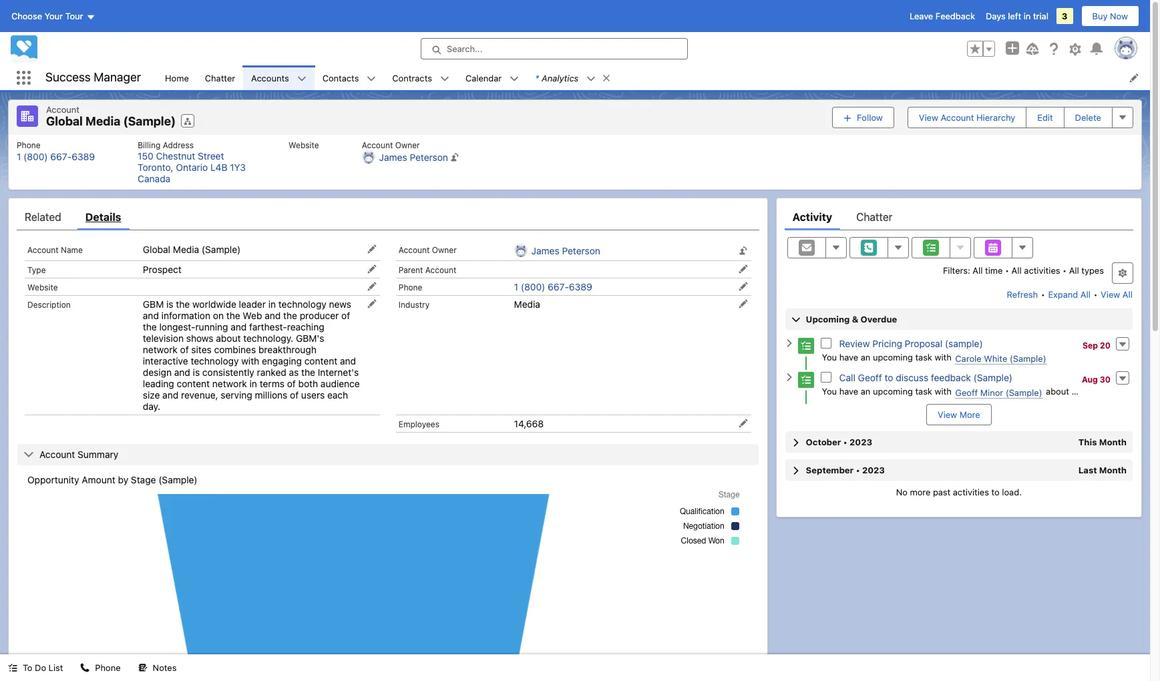 Task type: describe. For each thing, give the bounding box(es) containing it.
about inside the gbm is the worldwide leader in technology news and information on the web and the producer of the longest-running and farthest-reaching television shows about technology. gbm's network of sites combines breakthrough interactive technology with engaging content and design and is consistently ranked as the internet's leading content network in terms of both audience size and revenue, serving millions of users each day.
[[216, 332, 241, 344]]

gbm's
[[296, 332, 324, 344]]

14,668
[[514, 418, 544, 429]]

0 horizontal spatial in
[[250, 378, 257, 389]]

edit website image
[[367, 282, 377, 291]]

list item containing *
[[527, 65, 617, 90]]

1 horizontal spatial peterson
[[562, 245, 600, 256]]

all left types
[[1069, 265, 1079, 275]]

0 vertical spatial account owner
[[362, 140, 420, 150]]

related link
[[25, 203, 61, 230]]

0 vertical spatial geoff
[[858, 372, 882, 383]]

to do list button
[[0, 654, 71, 681]]

expand
[[1048, 289, 1078, 300]]

refresh button
[[1006, 284, 1039, 305]]

20
[[1100, 340, 1111, 350]]

• left expand
[[1041, 289, 1045, 300]]

1 vertical spatial website
[[27, 282, 58, 292]]

industry
[[399, 300, 430, 310]]

and right web
[[265, 310, 281, 321]]

contacts
[[322, 72, 359, 83]]

contracts list item
[[384, 65, 457, 90]]

2023 for september  •  2023
[[862, 464, 885, 475]]

you have an upcoming task with carole white (sample)
[[822, 352, 1046, 364]]

feedback
[[931, 372, 971, 383]]

accounts link
[[243, 65, 297, 90]]

2 horizontal spatial media
[[514, 298, 540, 310]]

edit button
[[1026, 107, 1064, 128]]

contacts link
[[314, 65, 367, 90]]

address
[[163, 140, 194, 150]]

terms
[[260, 378, 284, 389]]

1 vertical spatial activities
[[953, 487, 989, 497]]

1 inside phone 1 (800) 667-6389
[[17, 151, 21, 162]]

buy now button
[[1081, 5, 1139, 27]]

0 vertical spatial content
[[304, 355, 337, 366]]

all right expand
[[1080, 289, 1091, 300]]

follow button
[[832, 107, 894, 128]]

text default image inside accounts list item
[[297, 74, 306, 83]]

to do list
[[23, 663, 63, 673]]

calendar link
[[457, 65, 510, 90]]

edit industry image
[[738, 299, 748, 308]]

last
[[1078, 464, 1097, 475]]

now
[[1110, 11, 1128, 21]]

sep
[[1083, 340, 1098, 350]]

task for carole
[[915, 352, 932, 362]]

september
[[806, 464, 854, 475]]

all left time
[[973, 265, 983, 275]]

geoff inside you have an upcoming task with geoff minor (sample) about
[[955, 387, 978, 398]]

1 vertical spatial to
[[991, 487, 1000, 497]]

aug 30
[[1082, 374, 1111, 384]]

0 horizontal spatial to
[[885, 372, 893, 383]]

contacts list item
[[314, 65, 384, 90]]

home link
[[157, 65, 197, 90]]

667- inside phone 1 (800) 667-6389
[[50, 151, 72, 162]]

to
[[23, 663, 32, 673]]

all right expand all button
[[1123, 289, 1133, 300]]

1 vertical spatial 1 (800) 667-6389 link
[[514, 281, 592, 292]]

1 vertical spatial is
[[193, 366, 200, 378]]

james inside list
[[379, 151, 407, 163]]

tab list containing related
[[17, 203, 759, 230]]

and right size
[[162, 389, 178, 400]]

choose your tour
[[11, 11, 83, 21]]

text default image inside phone button
[[80, 663, 90, 673]]

(sample) right stage
[[158, 474, 197, 485]]

activity link
[[793, 203, 832, 230]]

discuss
[[896, 372, 928, 383]]

refresh • expand all • view all
[[1007, 289, 1133, 300]]

success manager
[[45, 70, 141, 84]]

upcoming for carole
[[873, 352, 913, 362]]

edit type image
[[367, 264, 377, 273]]

account inside view account hierarchy button
[[941, 112, 974, 123]]

list for home link at the top
[[9, 135, 1141, 189]]

filters:
[[943, 265, 970, 275]]

(sample) up 'minor'
[[973, 372, 1013, 383]]

expand all button
[[1047, 284, 1091, 305]]

as
[[289, 366, 299, 378]]

time
[[985, 265, 1003, 275]]

1 vertical spatial phone
[[399, 282, 422, 292]]

success
[[45, 70, 91, 84]]

text default image inside to do list button
[[8, 663, 17, 673]]

ontario
[[176, 161, 208, 173]]

notes button
[[130, 654, 185, 681]]

leave
[[910, 11, 933, 21]]

&
[[852, 314, 858, 324]]

account inside list
[[362, 140, 393, 150]]

sep 20
[[1083, 340, 1111, 350]]

buy
[[1092, 11, 1108, 21]]

of left sites
[[180, 344, 189, 355]]

this
[[1079, 436, 1097, 447]]

text default image inside 'calendar' list item
[[510, 74, 519, 83]]

shows
[[186, 332, 213, 344]]

view account hierarchy button
[[907, 107, 1027, 128]]

design
[[143, 366, 172, 378]]

phone 1 (800) 667-6389
[[17, 140, 95, 162]]

chatter link for activity link
[[856, 203, 893, 230]]

view for view more
[[938, 409, 957, 420]]

task image for review
[[798, 338, 814, 354]]

serving
[[221, 389, 252, 400]]

global for account name
[[143, 243, 170, 255]]

account summary button
[[17, 444, 758, 465]]

contracts
[[392, 72, 432, 83]]

have for you have an upcoming task with geoff minor (sample) about
[[839, 386, 858, 396]]

september  •  2023
[[806, 464, 885, 475]]

users
[[301, 389, 325, 400]]

description
[[27, 300, 71, 310]]

(sample) up billing
[[123, 114, 176, 128]]

month for this month
[[1099, 436, 1127, 447]]

(800) inside phone 1 (800) 667-6389
[[23, 151, 48, 162]]

phone inside phone 1 (800) 667-6389
[[17, 140, 40, 150]]

l4b
[[210, 161, 227, 173]]

parent account
[[399, 265, 456, 275]]

you have an upcoming task with geoff minor (sample) about
[[822, 386, 1072, 398]]

1 horizontal spatial activities
[[1024, 265, 1060, 275]]

more
[[960, 409, 980, 420]]

1 vertical spatial view
[[1101, 289, 1120, 300]]

0 horizontal spatial 1 (800) 667-6389 link
[[17, 151, 95, 162]]

trial
[[1033, 11, 1048, 21]]

with for you have an upcoming task with carole white (sample)
[[935, 352, 952, 362]]

details
[[85, 211, 121, 223]]

search... button
[[421, 38, 688, 59]]

buy now
[[1092, 11, 1128, 21]]

you for you have an upcoming task with carole white (sample)
[[822, 352, 837, 362]]

this month
[[1079, 436, 1127, 447]]

0 horizontal spatial owner
[[395, 140, 420, 150]]

phone inside button
[[95, 663, 121, 673]]

1y3
[[230, 161, 246, 173]]

calendar
[[465, 72, 502, 83]]

and up the combines
[[231, 321, 247, 332]]

of left the both
[[287, 378, 296, 389]]

leave feedback
[[910, 11, 975, 21]]

view account hierarchy
[[919, 112, 1015, 123]]

engaging
[[262, 355, 302, 366]]

0 vertical spatial technology
[[278, 298, 326, 310]]

1 (800) 667-6389
[[514, 281, 592, 292]]

call geoff to discuss feedback (sample) link
[[839, 372, 1013, 383]]

website inside list
[[289, 140, 319, 150]]

both
[[298, 378, 318, 389]]

more
[[910, 487, 931, 497]]

accounts
[[251, 72, 289, 83]]

interactive
[[143, 355, 188, 366]]

minor
[[980, 387, 1003, 398]]

edit description image
[[367, 299, 377, 308]]

delete button
[[1064, 107, 1113, 128]]

stage
[[131, 474, 156, 485]]

parent
[[399, 265, 423, 275]]

edit parent account image
[[738, 264, 748, 273]]

(sample) up worldwide
[[202, 243, 241, 255]]

media for account name
[[173, 243, 199, 255]]

worldwide
[[192, 298, 236, 310]]

edit employees image
[[738, 418, 748, 428]]

of left users
[[290, 389, 299, 400]]

global for account
[[46, 114, 83, 128]]



Task type: vqa. For each thing, say whether or not it's contained in the screenshot.
4
no



Task type: locate. For each thing, give the bounding box(es) containing it.
and up television
[[143, 310, 159, 321]]

1 vertical spatial you
[[822, 386, 837, 396]]

0 vertical spatial james
[[379, 151, 407, 163]]

with inside you have an upcoming task with geoff minor (sample) about
[[935, 386, 952, 396]]

task down proposal
[[915, 352, 932, 362]]

view for view account hierarchy
[[919, 112, 938, 123]]

2 have from the top
[[839, 386, 858, 396]]

tab list up edit account name image
[[17, 203, 759, 230]]

network
[[143, 344, 178, 355], [212, 378, 247, 389]]

view left more
[[938, 409, 957, 420]]

in right 'left'
[[1024, 11, 1031, 21]]

gbm is the worldwide leader in technology news and information on the web and the producer of the longest-running and farthest-reaching television shows about technology. gbm's network of sites combines breakthrough interactive technology with engaging content and design and is consistently ranked as the internet's leading content network in terms of both audience size and revenue, serving millions of users each day.
[[143, 298, 360, 412]]

1 horizontal spatial 6389
[[569, 281, 592, 292]]

text default image right list
[[80, 663, 90, 673]]

manager
[[94, 70, 141, 84]]

list
[[49, 663, 63, 673]]

account inside the account summary dropdown button
[[39, 448, 75, 460]]

left
[[1008, 11, 1021, 21]]

task inside you have an upcoming task with geoff minor (sample) about
[[915, 386, 932, 396]]

chatter link for home link at the top
[[197, 65, 243, 90]]

1 vertical spatial 1
[[514, 281, 518, 292]]

global media (sample) for account name
[[143, 243, 241, 255]]

global up prospect
[[143, 243, 170, 255]]

1 vertical spatial upcoming
[[873, 386, 913, 396]]

text default image inside the account summary dropdown button
[[23, 449, 34, 460]]

you inside you have an upcoming task with carole white (sample)
[[822, 352, 837, 362]]

0 vertical spatial month
[[1099, 436, 1127, 447]]

home
[[165, 72, 189, 83]]

day.
[[143, 400, 160, 412]]

about inside you have an upcoming task with geoff minor (sample) about
[[1046, 386, 1069, 396]]

have inside you have an upcoming task with carole white (sample)
[[839, 352, 858, 362]]

is up revenue, at the left bottom of the page
[[193, 366, 200, 378]]

with for you have an upcoming task with geoff minor (sample) about
[[935, 386, 952, 396]]

(sample) inside you have an upcoming task with carole white (sample)
[[1010, 353, 1046, 364]]

media up prospect
[[173, 243, 199, 255]]

task down call geoff to discuss feedback (sample) link
[[915, 386, 932, 396]]

2 an from the top
[[861, 386, 870, 396]]

global
[[46, 114, 83, 128], [143, 243, 170, 255]]

your
[[45, 11, 63, 21]]

0 vertical spatial 667-
[[50, 151, 72, 162]]

upcoming down 'pricing'
[[873, 352, 913, 362]]

• right september
[[856, 464, 860, 475]]

0 horizontal spatial activities
[[953, 487, 989, 497]]

contracts link
[[384, 65, 440, 90]]

have inside you have an upcoming task with geoff minor (sample) about
[[839, 386, 858, 396]]

chatter inside tab list
[[856, 211, 893, 223]]

0 vertical spatial global media (sample)
[[46, 114, 176, 128]]

view more
[[938, 409, 980, 420]]

task image left call
[[798, 372, 814, 388]]

2023 right september
[[862, 464, 885, 475]]

1 vertical spatial (800)
[[521, 281, 545, 292]]

task image down upcoming
[[798, 338, 814, 354]]

2 vertical spatial view
[[938, 409, 957, 420]]

leave feedback link
[[910, 11, 975, 21]]

chatter inside list
[[205, 72, 235, 83]]

0 horizontal spatial 1
[[17, 151, 21, 162]]

chatter link right activity
[[856, 203, 893, 230]]

to left discuss
[[885, 372, 893, 383]]

0 horizontal spatial phone
[[17, 140, 40, 150]]

•
[[1005, 265, 1009, 275], [1063, 265, 1067, 275], [1041, 289, 1045, 300], [1094, 289, 1098, 300], [843, 436, 847, 447], [856, 464, 860, 475]]

aug
[[1082, 374, 1098, 384]]

0 horizontal spatial james peterson
[[379, 151, 448, 163]]

0 horizontal spatial chatter link
[[197, 65, 243, 90]]

tab list up the filters:
[[785, 203, 1133, 230]]

1 tab list from the left
[[17, 203, 759, 230]]

gbm
[[143, 298, 164, 310]]

upcoming
[[873, 352, 913, 362], [873, 386, 913, 396]]

with down technology.
[[241, 355, 259, 366]]

2 horizontal spatial in
[[1024, 11, 1031, 21]]

upcoming inside you have an upcoming task with geoff minor (sample) about
[[873, 386, 913, 396]]

text default image
[[297, 74, 306, 83], [440, 74, 449, 83], [510, 74, 519, 83], [785, 339, 794, 348], [8, 663, 17, 673], [80, 663, 90, 673], [138, 663, 147, 673]]

2 horizontal spatial phone
[[399, 282, 422, 292]]

0 horizontal spatial network
[[143, 344, 178, 355]]

list item
[[527, 65, 617, 90]]

1 horizontal spatial media
[[173, 243, 199, 255]]

1 vertical spatial technology
[[191, 355, 239, 366]]

1 horizontal spatial geoff
[[955, 387, 978, 398]]

choose
[[11, 11, 42, 21]]

text default image right 'contracts'
[[440, 74, 449, 83]]

of right producer
[[341, 310, 350, 321]]

text default image left review
[[785, 339, 794, 348]]

1 have from the top
[[839, 352, 858, 362]]

0 vertical spatial network
[[143, 344, 178, 355]]

0 vertical spatial (800)
[[23, 151, 48, 162]]

0 vertical spatial an
[[861, 352, 870, 362]]

the left producer
[[283, 310, 297, 321]]

0 vertical spatial media
[[86, 114, 120, 128]]

1 horizontal spatial chatter
[[856, 211, 893, 223]]

0 vertical spatial owner
[[395, 140, 420, 150]]

activities up refresh button
[[1024, 265, 1060, 275]]

audience
[[321, 378, 360, 389]]

1 horizontal spatial james peterson
[[531, 245, 600, 256]]

white
[[984, 353, 1007, 364]]

• right october
[[843, 436, 847, 447]]

media down the 1 (800) 667-6389
[[514, 298, 540, 310]]

the up 'longest-'
[[176, 298, 190, 310]]

hierarchy
[[976, 112, 1015, 123]]

1 vertical spatial 667-
[[548, 281, 569, 292]]

(sample)
[[123, 114, 176, 128], [202, 243, 241, 255], [1010, 353, 1046, 364], [973, 372, 1013, 383], [1006, 387, 1042, 398], [158, 474, 197, 485]]

task for geoff
[[915, 386, 932, 396]]

0 horizontal spatial geoff
[[858, 372, 882, 383]]

james
[[379, 151, 407, 163], [531, 245, 559, 256]]

tab list containing activity
[[785, 203, 1133, 230]]

0 horizontal spatial 6389
[[72, 151, 95, 162]]

0 vertical spatial 6389
[[72, 151, 95, 162]]

summary
[[78, 448, 118, 460]]

tour
[[65, 11, 83, 21]]

0 vertical spatial task image
[[798, 338, 814, 354]]

0 vertical spatial upcoming
[[873, 352, 913, 362]]

james peterson link
[[379, 151, 448, 163], [531, 245, 600, 257]]

2 task image from the top
[[798, 372, 814, 388]]

0 horizontal spatial website
[[27, 282, 58, 292]]

view right follow
[[919, 112, 938, 123]]

edit phone image
[[738, 282, 748, 291]]

technology up reaching
[[278, 298, 326, 310]]

last month
[[1078, 464, 1127, 475]]

(sample) right 'minor'
[[1006, 387, 1042, 398]]

0 horizontal spatial james
[[379, 151, 407, 163]]

activity
[[793, 211, 832, 223]]

with inside you have an upcoming task with carole white (sample)
[[935, 352, 952, 362]]

choose your tour button
[[11, 5, 96, 27]]

is right gbm
[[166, 298, 173, 310]]

text default image left *
[[510, 74, 519, 83]]

0 horizontal spatial (800)
[[23, 151, 48, 162]]

1 vertical spatial network
[[212, 378, 247, 389]]

1 horizontal spatial network
[[212, 378, 247, 389]]

• right time
[[1005, 265, 1009, 275]]

2 month from the top
[[1099, 464, 1127, 475]]

month for last month
[[1099, 464, 1127, 475]]

refresh
[[1007, 289, 1038, 300]]

1 task image from the top
[[798, 338, 814, 354]]

• up expand
[[1063, 265, 1067, 275]]

search...
[[447, 43, 483, 54]]

6389 inside phone 1 (800) 667-6389
[[72, 151, 95, 162]]

text default image
[[602, 73, 611, 83], [367, 74, 376, 83], [586, 74, 596, 83], [785, 373, 794, 382], [23, 449, 34, 460]]

each
[[327, 389, 348, 400]]

1 vertical spatial month
[[1099, 464, 1127, 475]]

1 month from the top
[[1099, 436, 1127, 447]]

web
[[243, 310, 262, 321]]

0 horizontal spatial peterson
[[410, 151, 448, 163]]

1 horizontal spatial james
[[531, 245, 559, 256]]

accounts list item
[[243, 65, 314, 90]]

task inside you have an upcoming task with carole white (sample)
[[915, 352, 932, 362]]

employees
[[399, 419, 439, 429]]

tab list
[[17, 203, 759, 230], [785, 203, 1133, 230]]

3
[[1062, 11, 1068, 21]]

1 task from the top
[[915, 352, 932, 362]]

and up audience
[[340, 355, 356, 366]]

sites
[[191, 344, 212, 355]]

delete
[[1075, 112, 1101, 123]]

month right this
[[1099, 436, 1127, 447]]

1 you from the top
[[822, 352, 837, 362]]

view down types
[[1101, 289, 1120, 300]]

overdue
[[861, 314, 897, 324]]

text default image inside contracts list item
[[440, 74, 449, 83]]

upcoming for geoff
[[873, 386, 913, 396]]

about right geoff minor (sample) link at the right
[[1046, 386, 1069, 396]]

1 vertical spatial global
[[143, 243, 170, 255]]

about down on
[[216, 332, 241, 344]]

text default image inside contacts list item
[[367, 74, 376, 83]]

2023 up september  •  2023
[[850, 436, 872, 447]]

network up design
[[143, 344, 178, 355]]

with inside the gbm is the worldwide leader in technology news and information on the web and the producer of the longest-running and farthest-reaching television shows about technology. gbm's network of sites combines breakthrough interactive technology with engaging content and design and is consistently ranked as the internet's leading content network in terms of both audience size and revenue, serving millions of users each day.
[[241, 355, 259, 366]]

you for you have an upcoming task with geoff minor (sample) about
[[822, 386, 837, 396]]

2 upcoming from the top
[[873, 386, 913, 396]]

1 horizontal spatial 1 (800) 667-6389 link
[[514, 281, 592, 292]]

0 horizontal spatial tab list
[[17, 203, 759, 230]]

2 you from the top
[[822, 386, 837, 396]]

geoff down feedback
[[955, 387, 978, 398]]

(sample) right white
[[1010, 353, 1046, 364]]

1 vertical spatial chatter link
[[856, 203, 893, 230]]

you down upcoming
[[822, 352, 837, 362]]

to left load. at the right of the page
[[991, 487, 1000, 497]]

details link
[[85, 203, 121, 230]]

media for account
[[86, 114, 120, 128]]

0 vertical spatial website
[[289, 140, 319, 150]]

1 horizontal spatial 667-
[[548, 281, 569, 292]]

0 horizontal spatial global
[[46, 114, 83, 128]]

list containing 150 chestnut street
[[9, 135, 1141, 189]]

upcoming down discuss
[[873, 386, 913, 396]]

task image for call
[[798, 372, 814, 388]]

days
[[986, 11, 1006, 21]]

view inside button
[[938, 409, 957, 420]]

1 horizontal spatial to
[[991, 487, 1000, 497]]

follow
[[857, 112, 883, 123]]

carole white (sample) link
[[955, 353, 1046, 364]]

month right last
[[1099, 464, 1127, 475]]

you inside you have an upcoming task with geoff minor (sample) about
[[822, 386, 837, 396]]

combines
[[214, 344, 256, 355]]

0 vertical spatial in
[[1024, 11, 1031, 21]]

1 vertical spatial account owner
[[399, 245, 457, 255]]

upcoming
[[806, 314, 850, 324]]

geoff right call
[[858, 372, 882, 383]]

global media (sample) down manager
[[46, 114, 176, 128]]

and right design
[[174, 366, 190, 378]]

content down gbm's
[[304, 355, 337, 366]]

1 horizontal spatial global
[[143, 243, 170, 255]]

group
[[967, 41, 995, 57]]

all
[[973, 265, 983, 275], [1012, 265, 1022, 275], [1069, 265, 1079, 275], [1080, 289, 1091, 300], [1123, 289, 1133, 300]]

list containing home
[[157, 65, 1150, 90]]

*
[[535, 72, 539, 83]]

upcoming inside you have an upcoming task with carole white (sample)
[[873, 352, 913, 362]]

in right leader at the left of page
[[268, 298, 276, 310]]

view more button
[[926, 404, 992, 425]]

1 horizontal spatial content
[[304, 355, 337, 366]]

• left view all link in the right of the page
[[1094, 289, 1098, 300]]

calendar list item
[[457, 65, 527, 90]]

all right time
[[1012, 265, 1022, 275]]

media down success manager
[[86, 114, 120, 128]]

with up feedback
[[935, 352, 952, 362]]

an
[[861, 352, 870, 362], [861, 386, 870, 396]]

chatter right home link at the top
[[205, 72, 235, 83]]

view inside button
[[919, 112, 938, 123]]

1 horizontal spatial phone
[[95, 663, 121, 673]]

october
[[806, 436, 841, 447]]

global media (sample) for account
[[46, 114, 176, 128]]

chatter right activity
[[856, 211, 893, 223]]

toronto,
[[138, 161, 173, 173]]

the down gbm
[[143, 321, 157, 332]]

task
[[915, 352, 932, 362], [915, 386, 932, 396]]

1 vertical spatial geoff
[[955, 387, 978, 398]]

1 vertical spatial james
[[531, 245, 559, 256]]

you up october
[[822, 386, 837, 396]]

0 horizontal spatial is
[[166, 298, 173, 310]]

do
[[35, 663, 46, 673]]

0 vertical spatial you
[[822, 352, 837, 362]]

you
[[822, 352, 837, 362], [822, 386, 837, 396]]

have down review
[[839, 352, 858, 362]]

edit account name image
[[367, 244, 377, 253]]

0 vertical spatial 1 (800) 667-6389 link
[[17, 151, 95, 162]]

technology down shows
[[191, 355, 239, 366]]

150
[[138, 150, 153, 161]]

0 horizontal spatial content
[[177, 378, 210, 389]]

0 vertical spatial peterson
[[410, 151, 448, 163]]

with down feedback
[[935, 386, 952, 396]]

1 vertical spatial media
[[173, 243, 199, 255]]

2 task from the top
[[915, 386, 932, 396]]

about
[[216, 332, 241, 344], [1046, 386, 1069, 396]]

the right as
[[301, 366, 315, 378]]

1 vertical spatial james peterson link
[[531, 245, 600, 257]]

reaching
[[287, 321, 324, 332]]

global up phone 1 (800) 667-6389 on the top
[[46, 114, 83, 128]]

an inside you have an upcoming task with carole white (sample)
[[861, 352, 870, 362]]

content right leading
[[177, 378, 210, 389]]

1 horizontal spatial in
[[268, 298, 276, 310]]

1 horizontal spatial is
[[193, 366, 200, 378]]

0 vertical spatial james peterson
[[379, 151, 448, 163]]

on
[[213, 310, 224, 321]]

chatter link
[[197, 65, 243, 90], [856, 203, 893, 230]]

have for you have an upcoming task with carole white (sample)
[[839, 352, 858, 362]]

0 vertical spatial have
[[839, 352, 858, 362]]

* analytics
[[535, 72, 578, 83]]

1 horizontal spatial chatter link
[[856, 203, 893, 230]]

news
[[329, 298, 351, 310]]

producer
[[300, 310, 339, 321]]

text default image left 'notes'
[[138, 663, 147, 673]]

analytics
[[542, 72, 578, 83]]

breakthrough
[[258, 344, 317, 355]]

1 vertical spatial an
[[861, 386, 870, 396]]

1 an from the top
[[861, 352, 870, 362]]

0 vertical spatial phone
[[17, 140, 40, 150]]

opportunity
[[27, 474, 79, 485]]

an for you have an upcoming task with carole white (sample)
[[861, 352, 870, 362]]

(800)
[[23, 151, 48, 162], [521, 281, 545, 292]]

text default image inside notes button
[[138, 663, 147, 673]]

1 horizontal spatial james peterson link
[[531, 245, 600, 257]]

(sample)
[[945, 338, 983, 349]]

task image
[[798, 338, 814, 354], [798, 372, 814, 388]]

technology
[[278, 298, 326, 310], [191, 355, 239, 366]]

1 vertical spatial in
[[268, 298, 276, 310]]

account name
[[27, 245, 83, 255]]

edit
[[1037, 112, 1053, 123]]

list
[[157, 65, 1150, 90], [9, 135, 1141, 189]]

in left terms
[[250, 378, 257, 389]]

1 vertical spatial peterson
[[562, 245, 600, 256]]

billing address 150 chestnut street toronto, ontario l4b 1y3 canada
[[138, 140, 246, 184]]

0 vertical spatial view
[[919, 112, 938, 123]]

1 vertical spatial 2023
[[862, 464, 885, 475]]

television
[[143, 332, 184, 344]]

billing
[[138, 140, 161, 150]]

chatter link right home
[[197, 65, 243, 90]]

667-
[[50, 151, 72, 162], [548, 281, 569, 292]]

global media (sample) up prospect
[[143, 243, 241, 255]]

0 vertical spatial about
[[216, 332, 241, 344]]

upcoming & overdue button
[[785, 308, 1133, 330]]

network down the combines
[[212, 378, 247, 389]]

(sample) inside you have an upcoming task with geoff minor (sample) about
[[1006, 387, 1042, 398]]

internet's
[[318, 366, 359, 378]]

0 horizontal spatial 667-
[[50, 151, 72, 162]]

1 horizontal spatial owner
[[432, 245, 457, 255]]

the right on
[[226, 310, 240, 321]]

an for you have an upcoming task with geoff minor (sample) about
[[861, 386, 870, 396]]

1 horizontal spatial (800)
[[521, 281, 545, 292]]

text default image left to
[[8, 663, 17, 673]]

1 vertical spatial task image
[[798, 372, 814, 388]]

list for leave feedback link on the top of page
[[157, 65, 1150, 90]]

2 tab list from the left
[[785, 203, 1133, 230]]

1 upcoming from the top
[[873, 352, 913, 362]]

1 vertical spatial 6389
[[569, 281, 592, 292]]

no more past activities to load. status
[[785, 487, 1133, 497]]

size
[[143, 389, 160, 400]]

type
[[27, 265, 46, 275]]

leader
[[239, 298, 266, 310]]

2023 for october  •  2023
[[850, 436, 872, 447]]

text default image right the accounts
[[297, 74, 306, 83]]

0 vertical spatial is
[[166, 298, 173, 310]]

2 vertical spatial phone
[[95, 663, 121, 673]]

0 horizontal spatial technology
[[191, 355, 239, 366]]

have down call
[[839, 386, 858, 396]]

activities right past in the bottom of the page
[[953, 487, 989, 497]]

1 horizontal spatial technology
[[278, 298, 326, 310]]

james peterson link inside list
[[379, 151, 448, 163]]

1 vertical spatial global media (sample)
[[143, 243, 241, 255]]

0 vertical spatial list
[[157, 65, 1150, 90]]

1 vertical spatial task
[[915, 386, 932, 396]]

an inside you have an upcoming task with geoff minor (sample) about
[[861, 386, 870, 396]]

0 horizontal spatial media
[[86, 114, 120, 128]]



